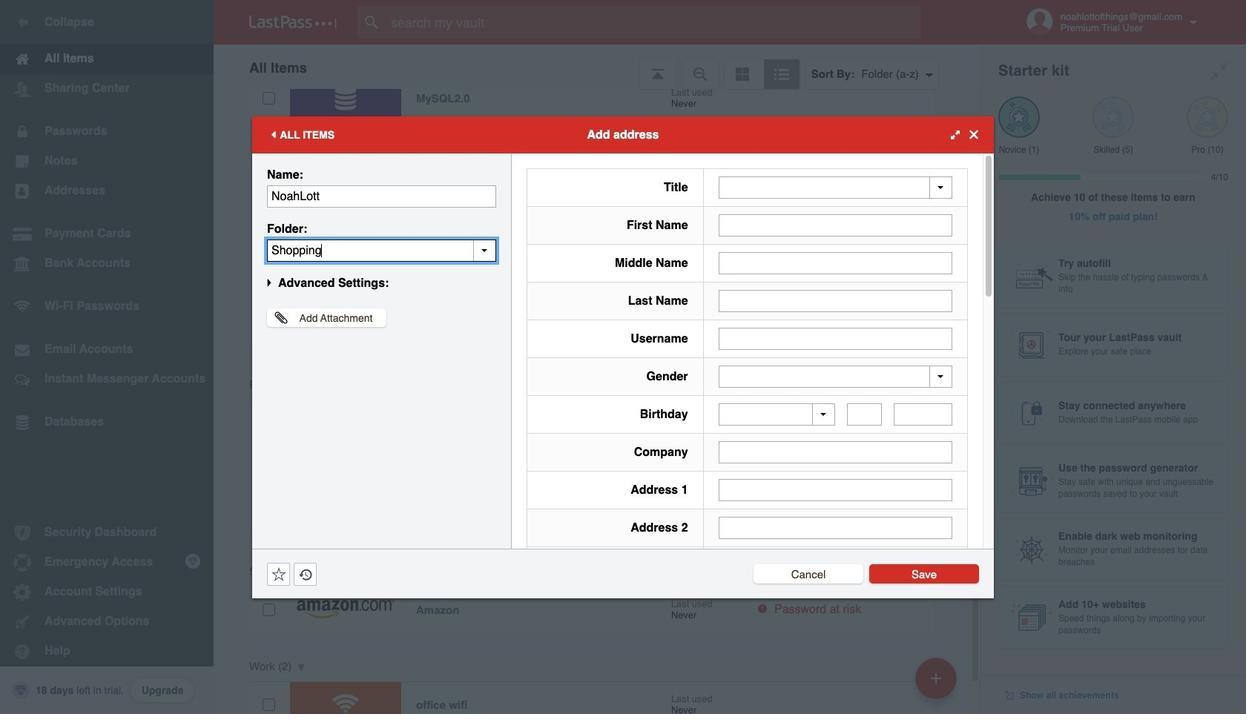 Task type: vqa. For each thing, say whether or not it's contained in the screenshot.
text box
yes



Task type: locate. For each thing, give the bounding box(es) containing it.
new item navigation
[[910, 654, 966, 714]]

None text field
[[267, 185, 496, 207], [719, 252, 953, 274], [719, 441, 953, 464], [267, 185, 496, 207], [719, 252, 953, 274], [719, 441, 953, 464]]

dialog
[[252, 116, 994, 714]]

main navigation navigation
[[0, 0, 214, 714]]

Search search field
[[358, 6, 950, 39]]

vault options navigation
[[214, 45, 981, 89]]

lastpass image
[[249, 16, 337, 29]]

None text field
[[719, 214, 953, 236], [267, 239, 496, 262], [719, 290, 953, 312], [719, 328, 953, 350], [847, 404, 882, 426], [894, 404, 953, 426], [719, 479, 953, 501], [719, 517, 953, 539], [719, 214, 953, 236], [267, 239, 496, 262], [719, 290, 953, 312], [719, 328, 953, 350], [847, 404, 882, 426], [894, 404, 953, 426], [719, 479, 953, 501], [719, 517, 953, 539]]



Task type: describe. For each thing, give the bounding box(es) containing it.
search my vault text field
[[358, 6, 950, 39]]

new item image
[[931, 673, 941, 684]]



